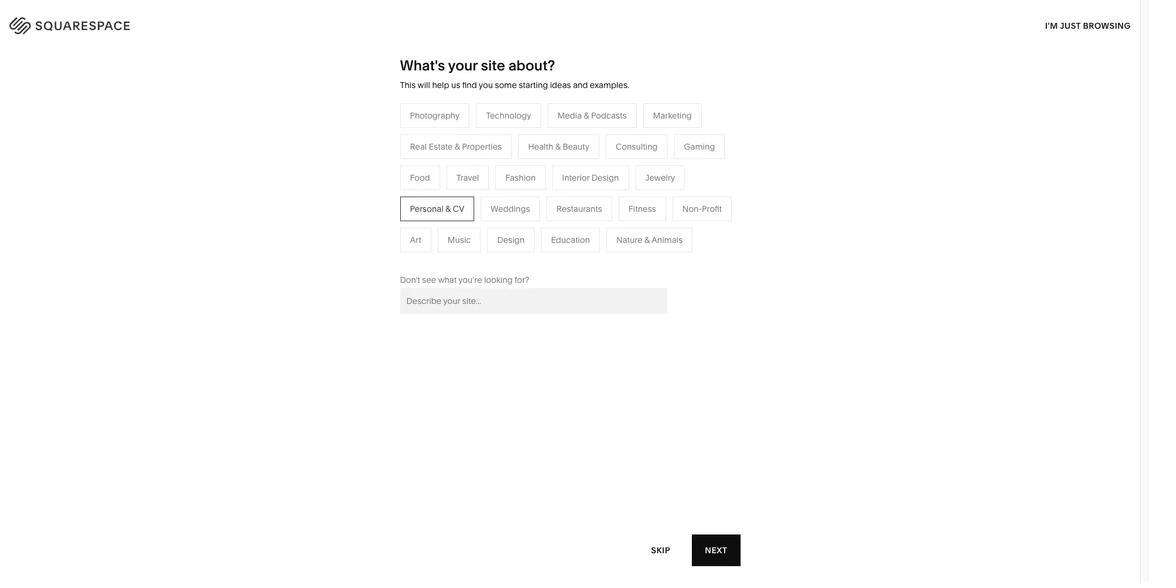 Task type: locate. For each thing, give the bounding box(es) containing it.
0 vertical spatial estate
[[429, 141, 453, 152]]

home
[[556, 163, 580, 174]]

nature down home
[[556, 181, 582, 191]]

0 vertical spatial media
[[558, 110, 582, 121]]

media
[[558, 110, 582, 121], [433, 198, 457, 209]]

events link
[[433, 216, 470, 226]]

1 vertical spatial animals
[[652, 235, 683, 245]]

technology
[[486, 110, 531, 121]]

fitness up nature & animals option
[[629, 204, 656, 214]]

examples.
[[590, 80, 629, 90]]

Health & Beauty radio
[[518, 134, 599, 159]]

0 horizontal spatial design
[[497, 235, 525, 245]]

home & decor
[[556, 163, 613, 174]]

podcasts
[[591, 110, 627, 121], [466, 198, 502, 209]]

1 vertical spatial design
[[497, 235, 525, 245]]

real
[[410, 141, 427, 152], [433, 251, 449, 262]]

1 horizontal spatial fitness
[[629, 204, 656, 214]]

animals down fitness radio on the top of the page
[[652, 235, 683, 245]]

weddings
[[491, 204, 530, 214], [433, 234, 472, 244]]

Travel radio
[[447, 165, 489, 190]]

design
[[592, 172, 619, 183], [497, 235, 525, 245]]

media inside media & podcasts option
[[558, 110, 582, 121]]

0 vertical spatial podcasts
[[591, 110, 627, 121]]

restaurants down nature & animals link
[[557, 204, 602, 214]]

real up food radio
[[410, 141, 427, 152]]

travel link
[[433, 163, 467, 174]]

1 horizontal spatial restaurants
[[557, 204, 602, 214]]

nature & animals down fitness radio on the top of the page
[[617, 235, 683, 245]]

0 horizontal spatial podcasts
[[466, 198, 502, 209]]

0 horizontal spatial weddings
[[433, 234, 472, 244]]

0 horizontal spatial real
[[410, 141, 427, 152]]

1 vertical spatial nature & animals
[[617, 235, 683, 245]]

0 vertical spatial weddings
[[491, 204, 530, 214]]

1 vertical spatial media
[[433, 198, 457, 209]]

nature down fitness radio on the top of the page
[[617, 235, 643, 245]]

fitness
[[556, 198, 584, 209], [629, 204, 656, 214]]

0 horizontal spatial media
[[433, 198, 457, 209]]

Weddings radio
[[481, 197, 540, 221]]

1 vertical spatial media & podcasts
[[433, 198, 502, 209]]

nature inside option
[[617, 235, 643, 245]]

podcasts right cv
[[466, 198, 502, 209]]

real up what
[[433, 251, 449, 262]]

estate
[[429, 141, 453, 152], [451, 251, 475, 262]]

restaurants
[[433, 181, 478, 191], [557, 204, 602, 214]]

nature
[[556, 181, 582, 191], [617, 235, 643, 245]]

estate inside radio
[[429, 141, 453, 152]]

animals
[[592, 181, 623, 191], [652, 235, 683, 245]]

1 horizontal spatial non-
[[683, 204, 702, 214]]

real estate & properties up travel link
[[410, 141, 502, 152]]

animals inside nature & animals option
[[652, 235, 683, 245]]

i'm
[[1045, 20, 1058, 31]]

1 vertical spatial non-
[[363, 216, 383, 226]]

fitness down interior
[[556, 198, 584, 209]]

podcasts down examples.
[[591, 110, 627, 121]]

don't
[[400, 275, 420, 285]]

1 horizontal spatial podcasts
[[591, 110, 627, 121]]

1 horizontal spatial real
[[433, 251, 449, 262]]

1 vertical spatial weddings
[[433, 234, 472, 244]]

help
[[432, 80, 449, 90]]

0 vertical spatial nature & animals
[[556, 181, 623, 191]]

0 horizontal spatial fitness
[[556, 198, 584, 209]]

0 vertical spatial real estate & properties
[[410, 141, 502, 152]]

1 vertical spatial restaurants
[[557, 204, 602, 214]]

1 horizontal spatial media
[[558, 110, 582, 121]]

community & non-profits
[[309, 216, 407, 226]]

media & podcasts
[[558, 110, 627, 121], [433, 198, 502, 209]]

media & podcasts down and
[[558, 110, 627, 121]]

0 vertical spatial media & podcasts
[[558, 110, 627, 121]]

nature & animals
[[556, 181, 623, 191], [617, 235, 683, 245]]

jewelry
[[645, 172, 675, 183]]

restaurants inside option
[[557, 204, 602, 214]]

0 vertical spatial real
[[410, 141, 427, 152]]

restaurants down travel link
[[433, 181, 478, 191]]

Consulting radio
[[606, 134, 668, 159]]

media & podcasts down restaurants link
[[433, 198, 502, 209]]

properties up looking
[[485, 251, 524, 262]]

animals down decor
[[592, 181, 623, 191]]

Non-Profit radio
[[673, 197, 732, 221]]

fitness inside radio
[[629, 204, 656, 214]]

1 vertical spatial properties
[[485, 251, 524, 262]]

0 horizontal spatial media & podcasts
[[433, 198, 502, 209]]

media up beauty
[[558, 110, 582, 121]]

nature & animals inside nature & animals option
[[617, 235, 683, 245]]

starting
[[519, 80, 548, 90]]

real estate & properties up you're
[[433, 251, 524, 262]]

travel up restaurants link
[[433, 163, 455, 174]]

0 horizontal spatial nature
[[556, 181, 582, 191]]

0 vertical spatial nature
[[556, 181, 582, 191]]

for?
[[515, 275, 529, 285]]

gaming
[[684, 141, 715, 152]]

0 vertical spatial restaurants
[[433, 181, 478, 191]]

properties
[[462, 141, 502, 152], [485, 251, 524, 262]]

non-
[[683, 204, 702, 214], [363, 216, 383, 226]]

i'm just browsing
[[1045, 20, 1131, 31]]

find
[[462, 80, 477, 90]]

Don't see what you're looking for? field
[[400, 288, 667, 314]]

health & beauty
[[528, 141, 589, 152]]

real inside radio
[[410, 141, 427, 152]]

browsing
[[1083, 20, 1131, 31]]

non- down jewelry radio
[[683, 204, 702, 214]]

non- inside "non-profit" option
[[683, 204, 702, 214]]

0 vertical spatial properties
[[462, 141, 502, 152]]

nature & animals link
[[556, 181, 635, 191]]

properties up travel radio
[[462, 141, 502, 152]]

health
[[528, 141, 553, 152]]

weddings inside radio
[[491, 204, 530, 214]]

weddings down events link
[[433, 234, 472, 244]]

education
[[551, 235, 590, 245]]

non- right community
[[363, 216, 383, 226]]

will
[[418, 80, 430, 90]]

log             in
[[1096, 18, 1126, 29]]

Marketing radio
[[643, 103, 702, 128]]

1 horizontal spatial design
[[592, 172, 619, 183]]

interior
[[562, 172, 590, 183]]

travel up media & podcasts link
[[457, 172, 479, 183]]

nature & animals down home & decor 'link'
[[556, 181, 623, 191]]

what's your site about? this will help us find you some starting ideas and examples.
[[400, 57, 629, 90]]

travel
[[433, 163, 455, 174], [457, 172, 479, 183]]

media & podcasts inside option
[[558, 110, 627, 121]]

0 horizontal spatial animals
[[592, 181, 623, 191]]

in
[[1117, 18, 1126, 29]]

0 vertical spatial non-
[[683, 204, 702, 214]]

degraw element
[[411, 401, 729, 582]]

weddings up design option
[[491, 204, 530, 214]]

Interior Design radio
[[552, 165, 629, 190]]

us
[[451, 80, 460, 90]]

0 vertical spatial animals
[[592, 181, 623, 191]]

media up events
[[433, 198, 457, 209]]

beauty
[[563, 141, 589, 152]]

skip
[[651, 545, 671, 556]]

music
[[448, 235, 471, 245]]

Restaurants radio
[[547, 197, 612, 221]]

1 horizontal spatial media & podcasts
[[558, 110, 627, 121]]

&
[[584, 110, 589, 121], [455, 141, 460, 152], [555, 141, 561, 152], [582, 163, 587, 174], [584, 181, 590, 191], [459, 198, 464, 209], [446, 204, 451, 214], [356, 216, 361, 226], [645, 235, 650, 245], [477, 251, 483, 262]]

1 horizontal spatial weddings
[[491, 204, 530, 214]]

1 vertical spatial nature
[[617, 235, 643, 245]]

1 horizontal spatial travel
[[457, 172, 479, 183]]

0 vertical spatial design
[[592, 172, 619, 183]]

design inside option
[[497, 235, 525, 245]]

1 horizontal spatial animals
[[652, 235, 683, 245]]

estate up travel link
[[429, 141, 453, 152]]

real estate & properties
[[410, 141, 502, 152], [433, 251, 524, 262]]

estate down the music
[[451, 251, 475, 262]]

1 horizontal spatial nature
[[617, 235, 643, 245]]

media & podcasts link
[[433, 198, 513, 209]]



Task type: vqa. For each thing, say whether or not it's contained in the screenshot.
rightmost non-
yes



Task type: describe. For each thing, give the bounding box(es) containing it.
real estate & properties inside radio
[[410, 141, 502, 152]]

see
[[422, 275, 436, 285]]

personal & cv
[[410, 204, 464, 214]]

Media & Podcasts radio
[[548, 103, 637, 128]]

community & non-profits link
[[309, 216, 418, 226]]

food
[[410, 172, 430, 183]]

1 vertical spatial podcasts
[[466, 198, 502, 209]]

cv
[[453, 204, 464, 214]]

about?
[[509, 57, 555, 74]]

don't see what you're looking for?
[[400, 275, 529, 285]]

next
[[705, 545, 728, 556]]

real estate & properties link
[[433, 251, 536, 262]]

interior design
[[562, 172, 619, 183]]

ideas
[[550, 80, 571, 90]]

degraw image
[[411, 401, 729, 582]]

you're
[[459, 275, 482, 285]]

next button
[[692, 535, 741, 566]]

Fitness radio
[[619, 197, 666, 221]]

this
[[400, 80, 416, 90]]

0 horizontal spatial restaurants
[[433, 181, 478, 191]]

Personal & CV radio
[[400, 197, 474, 221]]

Education radio
[[541, 228, 600, 252]]

Food radio
[[400, 165, 440, 190]]

i'm just browsing link
[[1045, 9, 1131, 42]]

what's
[[400, 57, 445, 74]]

restaurants link
[[433, 181, 490, 191]]

fitness link
[[556, 198, 596, 209]]

non-profit
[[683, 204, 722, 214]]

Music radio
[[438, 228, 481, 252]]

what
[[438, 275, 457, 285]]

consulting
[[616, 141, 658, 152]]

1 vertical spatial estate
[[451, 251, 475, 262]]

properties inside radio
[[462, 141, 502, 152]]

personal
[[410, 204, 444, 214]]

marketing
[[653, 110, 692, 121]]

weddings link
[[433, 234, 484, 244]]

Technology radio
[[476, 103, 541, 128]]

looking
[[484, 275, 513, 285]]

decor
[[589, 163, 613, 174]]

Gaming radio
[[674, 134, 725, 159]]

Design radio
[[487, 228, 535, 252]]

log
[[1096, 18, 1115, 29]]

some
[[495, 80, 517, 90]]

Jewelry radio
[[635, 165, 685, 190]]

podcasts inside option
[[591, 110, 627, 121]]

Art radio
[[400, 228, 431, 252]]

events
[[433, 216, 458, 226]]

Photography radio
[[400, 103, 470, 128]]

community
[[309, 216, 354, 226]]

and
[[573, 80, 588, 90]]

site
[[481, 57, 505, 74]]

profit
[[702, 204, 722, 214]]

Real Estate & Properties radio
[[400, 134, 512, 159]]

squarespace logo link
[[23, 14, 244, 33]]

Fashion radio
[[496, 165, 546, 190]]

travel inside radio
[[457, 172, 479, 183]]

Nature & Animals radio
[[607, 228, 693, 252]]

0 horizontal spatial travel
[[433, 163, 455, 174]]

just
[[1060, 20, 1081, 31]]

squarespace logo image
[[23, 14, 154, 33]]

art
[[410, 235, 421, 245]]

home & decor link
[[556, 163, 625, 174]]

profits
[[383, 216, 407, 226]]

log             in link
[[1096, 18, 1126, 29]]

your
[[448, 57, 478, 74]]

skip button
[[638, 534, 683, 567]]

you
[[479, 80, 493, 90]]

0 horizontal spatial non-
[[363, 216, 383, 226]]

1 vertical spatial real
[[433, 251, 449, 262]]

1 vertical spatial real estate & properties
[[433, 251, 524, 262]]

design inside radio
[[592, 172, 619, 183]]

photography
[[410, 110, 460, 121]]

fashion
[[506, 172, 536, 183]]



